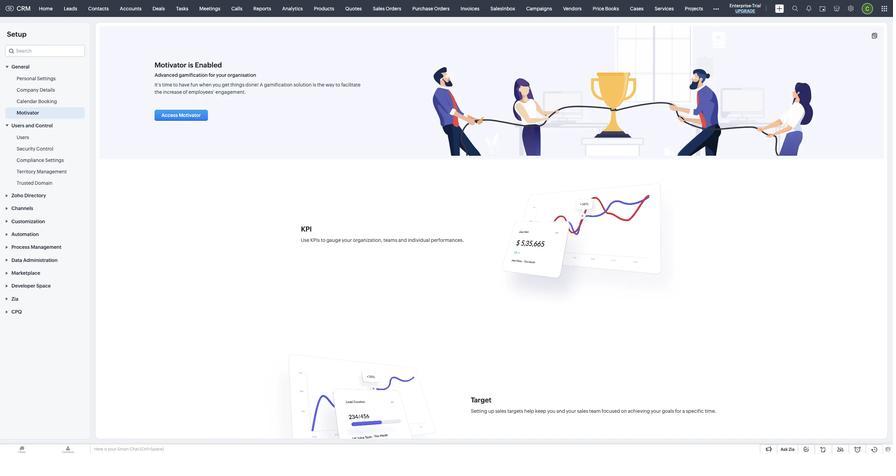 Task type: describe. For each thing, give the bounding box(es) containing it.
chat
[[130, 448, 139, 453]]

deals
[[153, 6, 165, 11]]

use
[[301, 238, 310, 243]]

price books link
[[588, 0, 625, 17]]

leads
[[64, 6, 77, 11]]

cases
[[630, 6, 644, 11]]

home
[[39, 6, 53, 11]]

up
[[489, 409, 495, 415]]

analytics link
[[277, 0, 309, 17]]

search element
[[789, 0, 803, 17]]

of
[[183, 89, 188, 95]]

gauge
[[327, 238, 341, 243]]

you for keep
[[548, 409, 556, 415]]

deals link
[[147, 0, 171, 17]]

reports link
[[248, 0, 277, 17]]

tasks
[[176, 6, 188, 11]]

ask zia
[[781, 448, 795, 453]]

access motivator
[[162, 113, 201, 118]]

achieving
[[628, 409, 650, 415]]

setting
[[471, 409, 488, 415]]

crm
[[17, 5, 31, 12]]

marketplace button
[[0, 267, 90, 280]]

leads link
[[58, 0, 83, 17]]

orders for purchase orders
[[434, 6, 450, 11]]

salesinbox
[[491, 6, 515, 11]]

data administration
[[11, 258, 58, 263]]

1 vertical spatial the
[[155, 89, 162, 95]]

zoho
[[11, 193, 23, 199]]

general region
[[0, 73, 90, 119]]

fun
[[191, 82, 198, 88]]

1 horizontal spatial for
[[675, 409, 682, 415]]

profile image
[[862, 3, 874, 14]]

contacts link
[[83, 0, 114, 17]]

1 sales from the left
[[496, 409, 507, 415]]

teams
[[384, 238, 398, 243]]

search image
[[793, 6, 799, 11]]

automation button
[[0, 228, 90, 241]]

contacts image
[[46, 445, 90, 455]]

projects link
[[680, 0, 709, 17]]

solution
[[294, 82, 312, 88]]

process
[[11, 245, 30, 251]]

enterprise-trial upgrade
[[730, 3, 761, 14]]

zoho directory
[[11, 193, 46, 199]]

management for process management
[[31, 245, 62, 251]]

2 horizontal spatial to
[[336, 82, 340, 88]]

reports
[[254, 6, 271, 11]]

cpq button
[[0, 306, 90, 319]]

is for enabled
[[188, 61, 193, 69]]

process management
[[11, 245, 62, 251]]

users for users and control
[[11, 123, 24, 129]]

books
[[606, 6, 619, 11]]

profile element
[[858, 0, 878, 17]]

1 horizontal spatial the
[[317, 82, 325, 88]]

calendar image
[[820, 6, 826, 11]]

home link
[[33, 0, 58, 17]]

compliance
[[17, 158, 44, 163]]

management for territory management
[[37, 169, 67, 175]]

data administration button
[[0, 254, 90, 267]]

gamification inside motivator is enabled advanced gamification for your organisation
[[179, 72, 208, 78]]

done!
[[246, 82, 259, 88]]

trusted domain
[[17, 181, 52, 186]]

calendar booking
[[17, 99, 57, 104]]

you for when
[[213, 82, 221, 88]]

products
[[314, 6, 334, 11]]

developer space button
[[0, 280, 90, 293]]

kpi
[[301, 225, 312, 233]]

it's
[[155, 82, 161, 88]]

analytics
[[282, 6, 303, 11]]

smart
[[117, 448, 129, 453]]

sales orders
[[373, 6, 401, 11]]

setting up sales targets help keep you and your sales team focused on achieving your goals for a specific time.
[[471, 409, 717, 415]]

company details
[[17, 88, 55, 93]]

quotes link
[[340, 0, 368, 17]]

motivator link
[[17, 110, 39, 117]]

Search text field
[[6, 45, 85, 57]]

security
[[17, 146, 35, 152]]

campaigns link
[[521, 0, 558, 17]]

control inside 'dropdown button'
[[35, 123, 53, 129]]

to for gauge
[[321, 238, 326, 243]]

goals
[[662, 409, 674, 415]]

meetings
[[199, 6, 220, 11]]

enterprise-
[[730, 3, 753, 8]]

focused
[[602, 409, 620, 415]]

motivator inside 'button'
[[179, 113, 201, 118]]

channels
[[11, 206, 33, 212]]

motivator for motivator is enabled advanced gamification for your organisation
[[155, 61, 187, 69]]

invoices link
[[455, 0, 485, 17]]

cases link
[[625, 0, 650, 17]]

your right gauge
[[342, 238, 352, 243]]

zia button
[[0, 293, 90, 306]]

calendar booking link
[[17, 98, 57, 105]]

purchase orders
[[413, 6, 450, 11]]

services link
[[650, 0, 680, 17]]

motivator for motivator
[[17, 110, 39, 116]]

access motivator button
[[155, 110, 208, 121]]



Task type: vqa. For each thing, say whether or not it's contained in the screenshot.
Logo at the left top of page
no



Task type: locate. For each thing, give the bounding box(es) containing it.
administration
[[23, 258, 58, 263]]

company
[[17, 88, 39, 93]]

1 horizontal spatial and
[[398, 238, 407, 243]]

meetings link
[[194, 0, 226, 17]]

invoices
[[461, 6, 480, 11]]

1 orders from the left
[[386, 6, 401, 11]]

time
[[162, 82, 172, 88]]

specific
[[686, 409, 704, 415]]

is right the solution
[[313, 82, 316, 88]]

settings for personal settings
[[37, 76, 56, 82]]

performances.
[[431, 238, 465, 243]]

sales right 'up' in the right of the page
[[496, 409, 507, 415]]

settings up territory management
[[45, 158, 64, 163]]

you right keep
[[548, 409, 556, 415]]

1 vertical spatial users
[[17, 135, 29, 140]]

contacts
[[88, 6, 109, 11]]

accounts link
[[114, 0, 147, 17]]

1 vertical spatial zia
[[789, 448, 795, 453]]

marketplace
[[11, 271, 40, 276]]

space
[[36, 284, 51, 289]]

management inside dropdown button
[[31, 245, 62, 251]]

help
[[525, 409, 535, 415]]

settings up details
[[37, 76, 56, 82]]

upgrade
[[736, 9, 756, 14]]

0 vertical spatial you
[[213, 82, 221, 88]]

your inside motivator is enabled advanced gamification for your organisation
[[216, 72, 227, 78]]

2 sales from the left
[[577, 409, 589, 415]]

a
[[683, 409, 685, 415]]

(ctrl+space)
[[140, 448, 164, 453]]

0 horizontal spatial you
[[213, 82, 221, 88]]

and for target
[[557, 409, 565, 415]]

0 vertical spatial control
[[35, 123, 53, 129]]

control up compliance settings
[[36, 146, 53, 152]]

signals image
[[807, 6, 812, 11]]

accounts
[[120, 6, 142, 11]]

1 horizontal spatial is
[[188, 61, 193, 69]]

1 vertical spatial and
[[398, 238, 407, 243]]

orders right 'purchase'
[[434, 6, 450, 11]]

zia up cpq
[[11, 297, 18, 302]]

channels button
[[0, 202, 90, 215]]

users inside region
[[17, 135, 29, 140]]

calls link
[[226, 0, 248, 17]]

zoho directory button
[[0, 189, 90, 202]]

users and control button
[[0, 119, 90, 132]]

1 vertical spatial is
[[313, 82, 316, 88]]

1 vertical spatial for
[[675, 409, 682, 415]]

2 horizontal spatial is
[[313, 82, 316, 88]]

and down motivator link
[[25, 123, 34, 129]]

your left goals on the bottom of the page
[[651, 409, 661, 415]]

trusted domain link
[[17, 180, 52, 187]]

1 vertical spatial management
[[31, 245, 62, 251]]

Other Modules field
[[709, 3, 724, 14]]

0 horizontal spatial zia
[[11, 297, 18, 302]]

0 horizontal spatial and
[[25, 123, 34, 129]]

1 vertical spatial control
[[36, 146, 53, 152]]

is inside motivator is enabled advanced gamification for your organisation
[[188, 61, 193, 69]]

access
[[162, 113, 178, 118]]

security control link
[[17, 146, 53, 152]]

orders for sales orders
[[386, 6, 401, 11]]

0 vertical spatial gamification
[[179, 72, 208, 78]]

1 vertical spatial you
[[548, 409, 556, 415]]

compliance settings link
[[17, 157, 64, 164]]

2 vertical spatial is
[[104, 448, 107, 453]]

is left enabled
[[188, 61, 193, 69]]

price
[[593, 6, 605, 11]]

1 horizontal spatial sales
[[577, 409, 589, 415]]

1 horizontal spatial orders
[[434, 6, 450, 11]]

to up increase on the top of the page
[[173, 82, 178, 88]]

0 horizontal spatial for
[[209, 72, 215, 78]]

it's time to have fun when you get things done! a gamification solution is the way to facilitate the increase of employees' engagement.
[[155, 82, 361, 95]]

individual
[[408, 238, 430, 243]]

your left smart at the bottom left of the page
[[108, 448, 116, 453]]

users up the users link
[[11, 123, 24, 129]]

management up data administration "dropdown button"
[[31, 245, 62, 251]]

users inside 'dropdown button'
[[11, 123, 24, 129]]

is right here
[[104, 448, 107, 453]]

your left team
[[566, 409, 576, 415]]

motivator up advanced
[[155, 61, 187, 69]]

0 horizontal spatial sales
[[496, 409, 507, 415]]

motivator right access
[[179, 113, 201, 118]]

1 vertical spatial gamification
[[264, 82, 293, 88]]

sales
[[373, 6, 385, 11]]

here is your smart chat (ctrl+space)
[[94, 448, 164, 453]]

zia inside the zia dropdown button
[[11, 297, 18, 302]]

gamification up the fun
[[179, 72, 208, 78]]

management up domain
[[37, 169, 67, 175]]

orders right sales
[[386, 6, 401, 11]]

enabled
[[195, 61, 222, 69]]

for
[[209, 72, 215, 78], [675, 409, 682, 415]]

personal settings
[[17, 76, 56, 82]]

users
[[11, 123, 24, 129], [17, 135, 29, 140]]

settings
[[37, 76, 56, 82], [45, 158, 64, 163]]

to for have
[[173, 82, 178, 88]]

ask
[[781, 448, 788, 453]]

2 orders from the left
[[434, 6, 450, 11]]

vendors link
[[558, 0, 588, 17]]

0 vertical spatial the
[[317, 82, 325, 88]]

to right kpis
[[321, 238, 326, 243]]

company details link
[[17, 87, 55, 94]]

2 vertical spatial and
[[557, 409, 565, 415]]

is for your
[[104, 448, 107, 453]]

details
[[40, 88, 55, 93]]

users up security
[[17, 135, 29, 140]]

1 horizontal spatial gamification
[[264, 82, 293, 88]]

setup
[[7, 30, 27, 38]]

have
[[179, 82, 190, 88]]

advanced
[[155, 72, 178, 78]]

for inside motivator is enabled advanced gamification for your organisation
[[209, 72, 215, 78]]

0 vertical spatial users
[[11, 123, 24, 129]]

0 vertical spatial management
[[37, 169, 67, 175]]

you inside it's time to have fun when you get things done! a gamification solution is the way to facilitate the increase of employees' engagement.
[[213, 82, 221, 88]]

territory
[[17, 169, 36, 175]]

0 horizontal spatial is
[[104, 448, 107, 453]]

0 vertical spatial settings
[[37, 76, 56, 82]]

and right keep
[[557, 409, 565, 415]]

zia right ask
[[789, 448, 795, 453]]

booking
[[38, 99, 57, 104]]

None field
[[5, 45, 85, 57]]

crm link
[[6, 5, 31, 12]]

organization,
[[353, 238, 383, 243]]

2 horizontal spatial and
[[557, 409, 565, 415]]

motivator inside motivator is enabled advanced gamification for your organisation
[[155, 61, 187, 69]]

use kpis to gauge your organization, teams and individual performances.
[[301, 238, 465, 243]]

sales left team
[[577, 409, 589, 415]]

gamification inside it's time to have fun when you get things done! a gamification solution is the way to facilitate the increase of employees' engagement.
[[264, 82, 293, 88]]

control inside region
[[36, 146, 53, 152]]

is inside it's time to have fun when you get things done! a gamification solution is the way to facilitate the increase of employees' engagement.
[[313, 82, 316, 88]]

users and control region
[[0, 132, 90, 189]]

customization
[[11, 219, 45, 225]]

a
[[260, 82, 263, 88]]

settings for compliance settings
[[45, 158, 64, 163]]

engagement.
[[216, 89, 246, 95]]

directory
[[24, 193, 46, 199]]

0 horizontal spatial orders
[[386, 6, 401, 11]]

0 horizontal spatial gamification
[[179, 72, 208, 78]]

and for kpi
[[398, 238, 407, 243]]

for down enabled
[[209, 72, 215, 78]]

1 horizontal spatial you
[[548, 409, 556, 415]]

users link
[[17, 134, 29, 141]]

domain
[[35, 181, 52, 186]]

motivator down calendar
[[17, 110, 39, 116]]

developer
[[11, 284, 35, 289]]

projects
[[685, 6, 704, 11]]

automation
[[11, 232, 39, 238]]

settings inside users and control region
[[45, 158, 64, 163]]

0 vertical spatial zia
[[11, 297, 18, 302]]

compliance settings
[[17, 158, 64, 163]]

0 horizontal spatial the
[[155, 89, 162, 95]]

keep
[[536, 409, 547, 415]]

0 horizontal spatial to
[[173, 82, 178, 88]]

employees'
[[189, 89, 215, 95]]

1 horizontal spatial to
[[321, 238, 326, 243]]

motivator inside general region
[[17, 110, 39, 116]]

you left get
[[213, 82, 221, 88]]

calendar
[[17, 99, 37, 104]]

0 vertical spatial and
[[25, 123, 34, 129]]

and right teams
[[398, 238, 407, 243]]

1 vertical spatial settings
[[45, 158, 64, 163]]

create menu element
[[772, 0, 789, 17]]

gamification right a in the left top of the page
[[264, 82, 293, 88]]

users for users
[[17, 135, 29, 140]]

motivator
[[155, 61, 187, 69], [17, 110, 39, 116], [179, 113, 201, 118]]

tasks link
[[171, 0, 194, 17]]

when
[[199, 82, 212, 88]]

increase
[[163, 89, 182, 95]]

0 vertical spatial for
[[209, 72, 215, 78]]

chats image
[[0, 445, 44, 455]]

is
[[188, 61, 193, 69], [313, 82, 316, 88], [104, 448, 107, 453]]

1 horizontal spatial zia
[[789, 448, 795, 453]]

zia
[[11, 297, 18, 302], [789, 448, 795, 453]]

control down motivator link
[[35, 123, 53, 129]]

cpq
[[11, 310, 22, 315]]

and inside users and control 'dropdown button'
[[25, 123, 34, 129]]

organisation
[[228, 72, 256, 78]]

settings inside general region
[[37, 76, 56, 82]]

your up get
[[216, 72, 227, 78]]

here
[[94, 448, 103, 453]]

the down it's
[[155, 89, 162, 95]]

orders
[[386, 6, 401, 11], [434, 6, 450, 11]]

data
[[11, 258, 22, 263]]

create menu image
[[776, 4, 784, 13]]

developer space
[[11, 284, 51, 289]]

0 vertical spatial is
[[188, 61, 193, 69]]

to right 'way'
[[336, 82, 340, 88]]

signals element
[[803, 0, 816, 17]]

calls
[[232, 6, 242, 11]]

the left 'way'
[[317, 82, 325, 88]]

for left a
[[675, 409, 682, 415]]

management inside users and control region
[[37, 169, 67, 175]]



